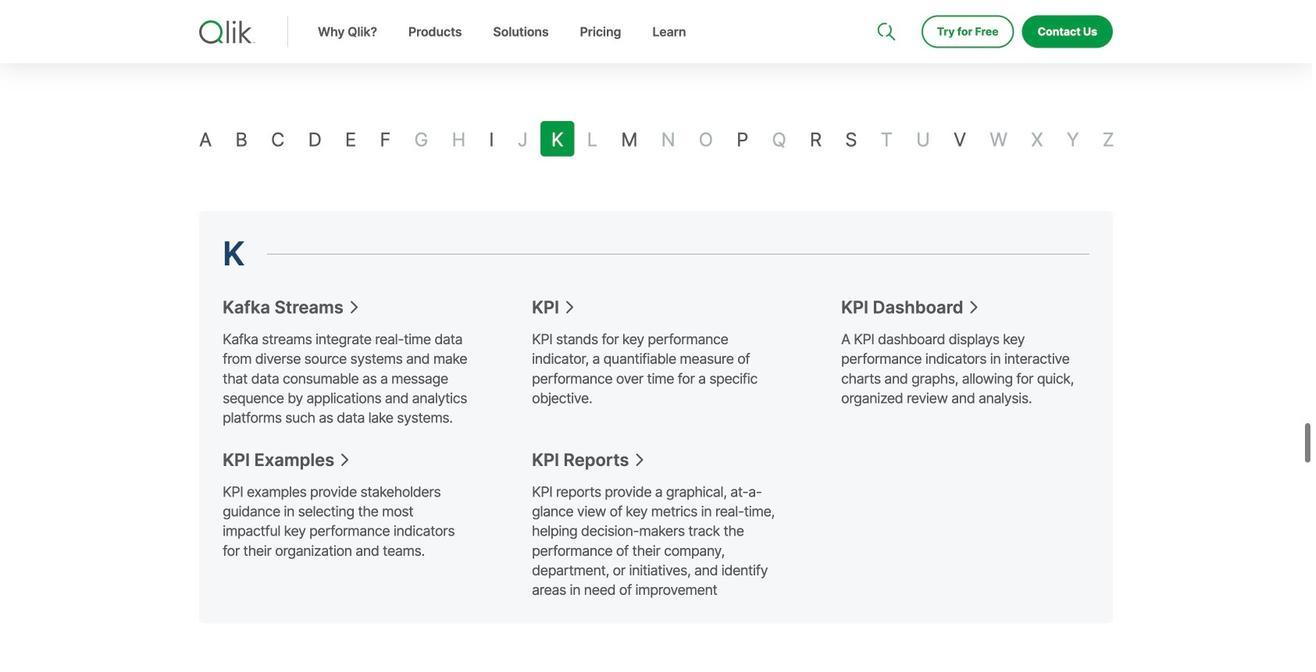 Task type: locate. For each thing, give the bounding box(es) containing it.
support image
[[879, 0, 892, 13]]



Task type: vqa. For each thing, say whether or not it's contained in the screenshot.
Qlik image on the left
yes



Task type: describe. For each thing, give the bounding box(es) containing it.
qlik image
[[199, 20, 256, 44]]

login image
[[1064, 0, 1076, 13]]



